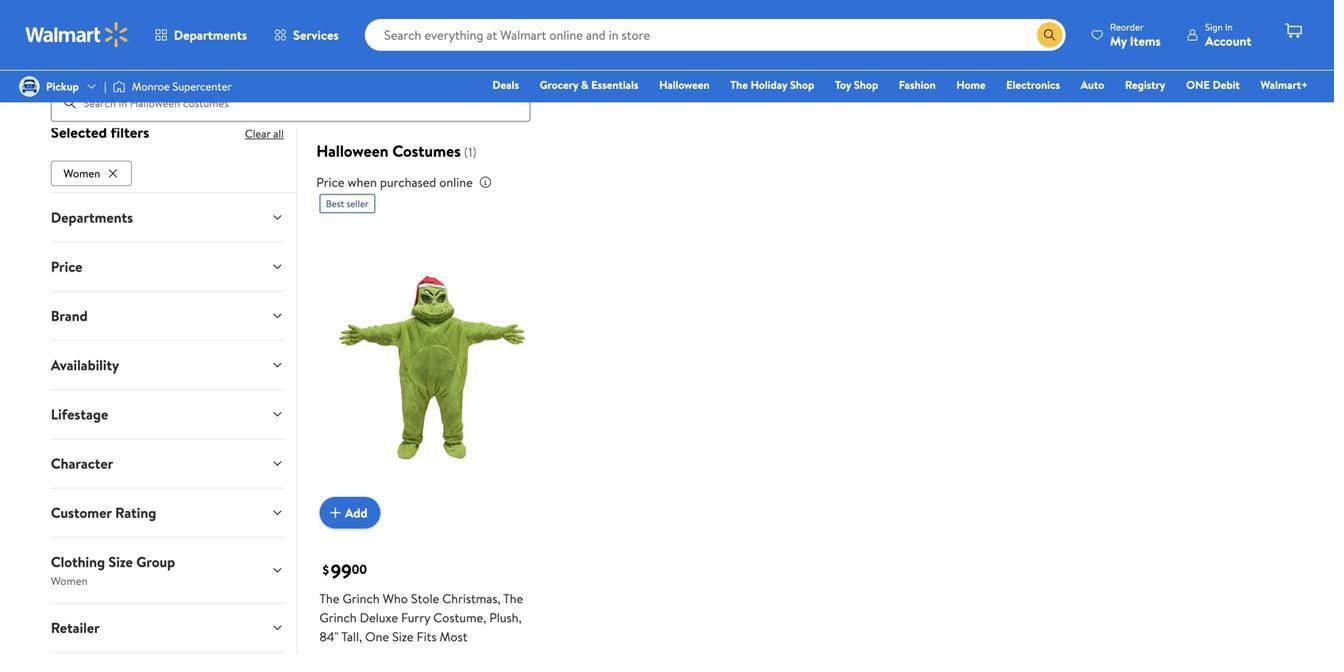 Task type: vqa. For each thing, say whether or not it's contained in the screenshot.
COSTUMES
yes



Task type: locate. For each thing, give the bounding box(es) containing it.
brand
[[51, 306, 88, 326]]

0 vertical spatial halloween
[[659, 77, 710, 93]]

1 vertical spatial price
[[51, 257, 82, 277]]

0 vertical spatial price
[[316, 174, 345, 191]]

home link
[[949, 76, 993, 93]]

1 horizontal spatial size
[[392, 628, 414, 646]]

(1)
[[464, 143, 477, 161]]

toy
[[835, 77, 851, 93]]

best seller
[[326, 197, 369, 211]]

clear all button
[[245, 121, 284, 147]]

add button
[[320, 497, 380, 529]]

0 horizontal spatial halloween
[[316, 140, 389, 162]]

the up plush,
[[503, 590, 523, 608]]

customer rating
[[51, 503, 156, 523]]

0 horizontal spatial departments
[[51, 207, 133, 227]]

0 horizontal spatial  image
[[19, 76, 40, 97]]

the down $
[[320, 590, 340, 608]]

departments inside popup button
[[174, 26, 247, 44]]

price inside dropdown button
[[51, 257, 82, 277]]

departments button
[[141, 16, 261, 54]]

the for the holiday shop
[[730, 77, 748, 93]]

shop right toy
[[854, 77, 878, 93]]

clothing
[[51, 552, 105, 572]]

women down clothing
[[51, 573, 88, 589]]

size
[[109, 552, 133, 572], [392, 628, 414, 646]]

grinch up 84"
[[320, 609, 357, 627]]

registry
[[1125, 77, 1166, 93]]

shop
[[790, 77, 814, 93], [854, 77, 878, 93]]

84"
[[320, 628, 339, 646]]

women down selected on the left top
[[64, 165, 100, 181]]

deals
[[493, 77, 519, 93]]

1 horizontal spatial the
[[503, 590, 523, 608]]

items
[[1130, 32, 1161, 50]]

tall,
[[341, 628, 362, 646]]

grocery & essentials link
[[533, 76, 646, 93]]

most
[[440, 628, 468, 646]]

search icon image
[[1043, 29, 1056, 41]]

price up 'best'
[[316, 174, 345, 191]]

rating
[[115, 503, 156, 523]]

monroe
[[132, 79, 170, 94]]

1 vertical spatial halloween
[[316, 140, 389, 162]]

00
[[352, 561, 367, 578]]

halloween for halloween
[[659, 77, 710, 93]]

clothing size group tab
[[38, 538, 297, 603]]

account
[[1205, 32, 1252, 50]]

sign
[[1205, 20, 1223, 34]]

registry link
[[1118, 76, 1173, 93]]

0 horizontal spatial size
[[109, 552, 133, 572]]

women inside button
[[64, 165, 100, 181]]

0 horizontal spatial the
[[320, 590, 340, 608]]

shop right holiday
[[790, 77, 814, 93]]

0 horizontal spatial price
[[51, 257, 82, 277]]

0 vertical spatial size
[[109, 552, 133, 572]]

customer rating tab
[[38, 489, 297, 537]]

deluxe
[[360, 609, 398, 627]]

reorder
[[1110, 20, 1144, 34]]

grinch up deluxe
[[343, 590, 380, 608]]

add to cart image
[[326, 504, 345, 523]]

departments up supercenter
[[174, 26, 247, 44]]

women list item
[[51, 157, 135, 186]]

1 horizontal spatial shop
[[854, 77, 878, 93]]

one
[[1186, 77, 1210, 93]]

retailer button
[[38, 604, 297, 652]]

purchased
[[380, 174, 436, 191]]

halloween
[[659, 77, 710, 93], [316, 140, 389, 162]]

grocery
[[540, 77, 578, 93]]

women
[[64, 165, 100, 181], [51, 573, 88, 589]]

one
[[365, 628, 389, 646]]

1 vertical spatial women
[[51, 573, 88, 589]]

 image left pickup
[[19, 76, 40, 97]]

halloween up when
[[316, 140, 389, 162]]

price up brand
[[51, 257, 82, 277]]

grocery & essentials
[[540, 77, 639, 93]]

services button
[[261, 16, 352, 54]]

walmart image
[[25, 22, 129, 48]]

halloween down search search box on the top of the page
[[659, 77, 710, 93]]

1 horizontal spatial  image
[[113, 79, 126, 95]]

the left holiday
[[730, 77, 748, 93]]

1 vertical spatial departments
[[51, 207, 133, 227]]

1 horizontal spatial halloween
[[659, 77, 710, 93]]

plush,
[[489, 609, 522, 627]]

sign in account
[[1205, 20, 1252, 50]]

 image right |
[[113, 79, 126, 95]]

fashion link
[[892, 76, 943, 93]]

departments
[[174, 26, 247, 44], [51, 207, 133, 227]]

customer
[[51, 503, 112, 523]]

0 horizontal spatial shop
[[790, 77, 814, 93]]

size down "furry"
[[392, 628, 414, 646]]

size left group in the bottom of the page
[[109, 552, 133, 572]]

grinch
[[343, 590, 380, 608], [320, 609, 357, 627]]

0 vertical spatial women
[[64, 165, 100, 181]]

clothing size group women
[[51, 552, 175, 589]]

Walmart Site-Wide search field
[[365, 19, 1066, 51]]

1 horizontal spatial price
[[316, 174, 345, 191]]

add
[[345, 504, 368, 522]]

2 horizontal spatial the
[[730, 77, 748, 93]]

Search search field
[[32, 52, 1302, 122]]

 image
[[19, 76, 40, 97], [113, 79, 126, 95]]

1 vertical spatial size
[[392, 628, 414, 646]]

0 vertical spatial departments
[[174, 26, 247, 44]]

cart contains 0 items total amount $0.00 image
[[1284, 21, 1303, 41]]

monroe supercenter
[[132, 79, 232, 94]]

 image for pickup
[[19, 76, 40, 97]]

departments down women button
[[51, 207, 133, 227]]

auto link
[[1074, 76, 1112, 93]]

price
[[316, 174, 345, 191], [51, 257, 82, 277]]

customer rating button
[[38, 489, 297, 537]]

1 horizontal spatial departments
[[174, 26, 247, 44]]

women inside clothing size group women
[[51, 573, 88, 589]]



Task type: describe. For each thing, give the bounding box(es) containing it.
Search in Halloween costumes search field
[[51, 84, 530, 122]]

when
[[348, 174, 377, 191]]

lifestage
[[51, 404, 108, 424]]

all
[[273, 126, 284, 141]]

halloween costumes (1)
[[316, 140, 477, 162]]

price tab
[[38, 242, 297, 291]]

legal information image
[[479, 176, 492, 189]]

availability button
[[38, 341, 297, 389]]

walmart+ link
[[1253, 76, 1315, 93]]

clear
[[245, 126, 271, 141]]

home
[[956, 77, 986, 93]]

filters
[[111, 122, 149, 143]]

price for price
[[51, 257, 82, 277]]

search image
[[64, 97, 76, 109]]

auto
[[1081, 77, 1104, 93]]

retailer tab
[[38, 604, 297, 652]]

supercenter
[[172, 79, 232, 94]]

pickup
[[46, 79, 79, 94]]

the grinch who stole christmas, the grinch deluxe furry costume, plush, 84" tall, one size fits most
[[320, 590, 523, 646]]

character tab
[[38, 439, 297, 488]]

furry
[[401, 609, 430, 627]]

departments inside dropdown button
[[51, 207, 133, 227]]

walmart+
[[1261, 77, 1308, 93]]

the holiday shop
[[730, 77, 814, 93]]

0 vertical spatial grinch
[[343, 590, 380, 608]]

clear all
[[245, 126, 284, 141]]

price when purchased online
[[316, 174, 473, 191]]

$ 99 00
[[323, 558, 367, 585]]

lifestage button
[[38, 390, 297, 439]]

character
[[51, 454, 113, 474]]

halloween for halloween costumes (1)
[[316, 140, 389, 162]]

character button
[[38, 439, 297, 488]]

2 shop from the left
[[854, 77, 878, 93]]

stole
[[411, 590, 439, 608]]

online
[[439, 174, 473, 191]]

who
[[383, 590, 408, 608]]

fashion
[[899, 77, 936, 93]]

retailer
[[51, 618, 100, 638]]

women button
[[51, 161, 132, 186]]

brand button
[[38, 292, 297, 340]]

&
[[581, 77, 589, 93]]

services
[[293, 26, 339, 44]]

availability tab
[[38, 341, 297, 389]]

size inside clothing size group women
[[109, 552, 133, 572]]

halloween link
[[652, 76, 717, 93]]

debit
[[1213, 77, 1240, 93]]

essentials
[[591, 77, 639, 93]]

selected filters
[[51, 122, 149, 143]]

$
[[323, 561, 329, 579]]

my
[[1110, 32, 1127, 50]]

one debit link
[[1179, 76, 1247, 93]]

deals link
[[485, 76, 526, 93]]

availability
[[51, 355, 119, 375]]

holiday
[[751, 77, 787, 93]]

brand tab
[[38, 292, 297, 340]]

in
[[1225, 20, 1233, 34]]

price button
[[38, 242, 297, 291]]

fits
[[417, 628, 437, 646]]

toy shop link
[[828, 76, 886, 93]]

costumes
[[392, 140, 461, 162]]

the grinch who stole christmas, the grinch deluxe furry costume, plush,  84" tall, one size fits most image
[[320, 220, 539, 516]]

one debit
[[1186, 77, 1240, 93]]

search
[[51, 52, 93, 72]]

electronics link
[[999, 76, 1067, 93]]

the holiday shop link
[[723, 76, 822, 93]]

1 shop from the left
[[790, 77, 814, 93]]

price for price when purchased online
[[316, 174, 345, 191]]

departments button
[[38, 193, 297, 242]]

99
[[331, 558, 352, 585]]

lifestage tab
[[38, 390, 297, 439]]

|
[[104, 79, 106, 94]]

seller
[[347, 197, 369, 211]]

 image for monroe supercenter
[[113, 79, 126, 95]]

applied filters section element
[[51, 122, 149, 143]]

electronics
[[1006, 77, 1060, 93]]

group
[[136, 552, 175, 572]]

the for the grinch who stole christmas, the grinch deluxe furry costume, plush, 84" tall, one size fits most
[[320, 590, 340, 608]]

best
[[326, 197, 344, 211]]

Search search field
[[365, 19, 1066, 51]]

departments tab
[[38, 193, 297, 242]]

toy shop
[[835, 77, 878, 93]]

christmas,
[[442, 590, 501, 608]]

costume,
[[433, 609, 486, 627]]

reorder my items
[[1110, 20, 1161, 50]]

selected
[[51, 122, 107, 143]]

1 vertical spatial grinch
[[320, 609, 357, 627]]

size inside the grinch who stole christmas, the grinch deluxe furry costume, plush, 84" tall, one size fits most
[[392, 628, 414, 646]]



